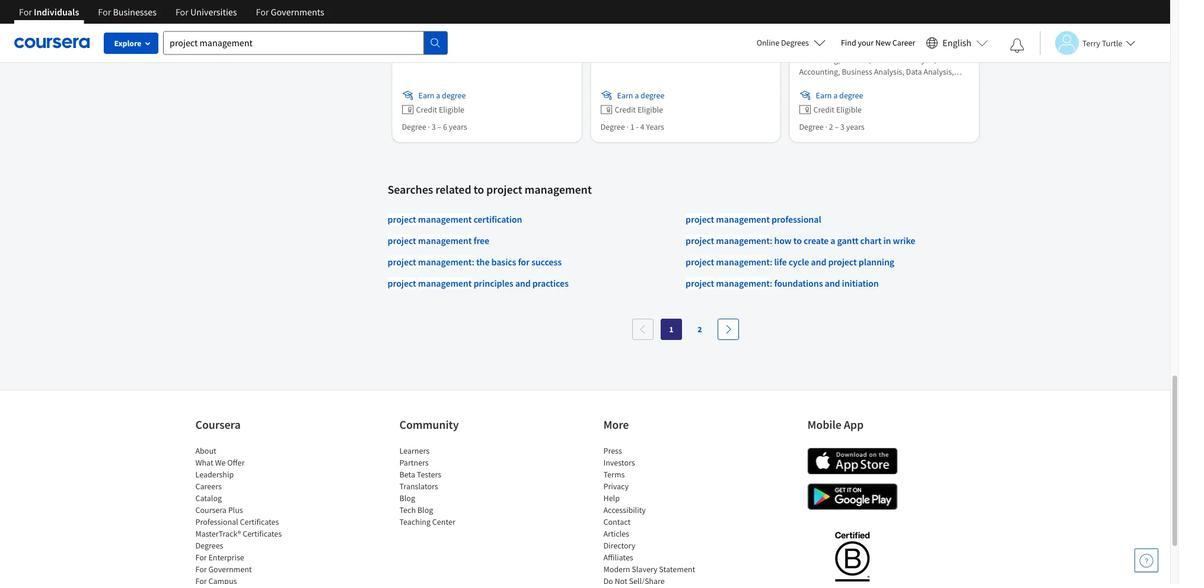 Task type: vqa. For each thing, say whether or not it's contained in the screenshot.
THE LEARN associated with create
no



Task type: describe. For each thing, give the bounding box(es) containing it.
degree · 1 - 4 years
[[601, 122, 664, 132]]

government
[[208, 565, 252, 576]]

bachelor
[[402, 20, 438, 32]]

online degrees
[[757, 37, 809, 48]]

: for project management : life cycle and project planning
[[770, 256, 773, 268]]

a for 2
[[834, 90, 838, 101]]

certification
[[474, 214, 522, 226]]

accessibility link
[[604, 506, 646, 516]]

contact
[[604, 517, 631, 528]]

0 vertical spatial 2
[[829, 122, 833, 132]]

online degrees button
[[747, 30, 835, 56]]

in for civil
[[672, 20, 680, 32]]

terry
[[1083, 38, 1100, 48]]

project for project management : the basics for success
[[388, 256, 416, 268]]

mobile app
[[808, 418, 864, 433]]

terry turtle
[[1083, 38, 1123, 48]]

for for individuals
[[19, 6, 32, 18]]

management for project management : life cycle and project planning
[[716, 256, 770, 268]]

1 horizontal spatial to
[[794, 235, 802, 247]]

and left initiation at the right top of the page
[[825, 278, 840, 290]]

catalog
[[195, 494, 222, 504]]

about what we offer leadership careers catalog coursera plus professional certificates mastertrack® certificates degrees for enterprise for government
[[195, 446, 282, 576]]

3 degree from the left
[[839, 90, 863, 101]]

: right find
[[857, 43, 859, 54]]

governments
[[271, 6, 324, 18]]

-
[[636, 122, 639, 132]]

english button
[[921, 24, 993, 62]]

project for project management free
[[388, 235, 416, 247]]

turtle
[[1102, 38, 1123, 48]]

master of business administration (imba) link
[[799, 19, 970, 33]]

list for more
[[604, 446, 704, 585]]

a for 3
[[436, 90, 440, 101]]

catalog link
[[195, 494, 222, 504]]

learners
[[400, 446, 430, 457]]

years for degree · 2 – 3 years
[[846, 122, 865, 132]]

about link
[[195, 446, 216, 457]]

free
[[474, 235, 489, 247]]

0 vertical spatial to
[[474, 183, 484, 197]]

earn a degree for master
[[617, 90, 665, 101]]

2 3 from the left
[[841, 122, 845, 132]]

for for universities
[[176, 6, 189, 18]]

years for degree · 3 – 6 years
[[449, 122, 467, 132]]

project management professional
[[686, 214, 821, 226]]

degree · 3 – 6 years
[[402, 122, 467, 132]]

tech
[[400, 506, 416, 516]]

help
[[604, 494, 620, 504]]

app
[[844, 418, 864, 433]]

management for project management : foundations and initiation
[[716, 278, 770, 290]]

investors
[[604, 458, 635, 469]]

engineering
[[701, 20, 749, 32]]

coursera inside about what we offer leadership careers catalog coursera plus professional certificates mastertrack® certificates degrees for enterprise for government
[[195, 506, 227, 516]]

gain
[[842, 43, 857, 54]]

project for project management : how to create a gantt chart in wrike
[[686, 235, 714, 247]]

of for master of business administration (imba)
[[828, 20, 836, 32]]

beta
[[400, 470, 415, 481]]

you'll
[[820, 43, 840, 54]]

list item for coursera
[[195, 576, 296, 585]]

master for master of business administration (imba)
[[799, 20, 827, 32]]

degrees inside about what we offer leadership careers catalog coursera plus professional certificates mastertrack® certificates degrees for enterprise for government
[[195, 541, 223, 552]]

and right 'cycle'
[[811, 256, 827, 268]]

contact link
[[604, 517, 631, 528]]

– for 2
[[835, 122, 839, 132]]

management for project management principles and practices
[[418, 278, 472, 290]]

english
[[943, 37, 972, 49]]

0 horizontal spatial blog
[[400, 494, 415, 504]]

plus
[[228, 506, 243, 516]]

more
[[604, 418, 629, 433]]

partners link
[[400, 458, 429, 469]]

terms link
[[604, 470, 625, 481]]

of for bachelor of science in marketing
[[440, 20, 448, 32]]

master of business administration (imba)
[[799, 20, 964, 32]]

find your new career
[[841, 37, 916, 48]]

earn for bachelor
[[419, 90, 435, 101]]

· for master
[[627, 122, 629, 132]]

online
[[757, 37, 780, 48]]

explore
[[114, 38, 141, 49]]

list item for more
[[604, 576, 704, 585]]

degrees link
[[195, 541, 223, 552]]

skills
[[799, 43, 818, 54]]

for governments
[[256, 6, 324, 18]]

press investors terms privacy help accessibility contact articles directory affiliates modern slavery statement
[[604, 446, 695, 576]]

get it on google play image
[[808, 484, 898, 511]]

bachelor of science in marketing
[[402, 20, 532, 32]]

download on the app store image
[[808, 449, 898, 475]]

project management principles and practices
[[388, 278, 569, 290]]

banner navigation
[[9, 0, 334, 33]]

mastertrack®
[[195, 529, 241, 540]]

how
[[774, 235, 792, 247]]

cycle
[[789, 256, 809, 268]]

for government link
[[195, 565, 252, 576]]

master of science in civil engineering
[[601, 20, 749, 32]]

3 eligible from the left
[[836, 105, 862, 115]]

mobile
[[808, 418, 842, 433]]

What do you want to learn? text field
[[163, 31, 424, 55]]

life
[[774, 256, 787, 268]]

management for project management : the basics for success
[[418, 256, 472, 268]]

success
[[531, 256, 562, 268]]

directory link
[[604, 541, 636, 552]]

statement
[[659, 565, 695, 576]]

basics
[[491, 256, 516, 268]]

translators
[[400, 482, 438, 493]]

degree for master
[[641, 90, 665, 101]]

for universities
[[176, 6, 237, 18]]

blog link
[[400, 494, 415, 504]]

project for project management professional
[[686, 214, 714, 226]]

1 coursera from the top
[[195, 418, 241, 433]]

list for coursera
[[195, 446, 296, 585]]

affiliates link
[[604, 553, 633, 564]]

coursera image
[[14, 33, 90, 52]]

investors link
[[604, 458, 635, 469]]

terms
[[604, 470, 625, 481]]

new
[[876, 37, 891, 48]]

of for master of science in civil engineering
[[630, 20, 638, 32]]

project management : how to create a gantt chart in wrike
[[686, 235, 915, 247]]

wrike
[[893, 235, 915, 247]]

in for marketing
[[482, 20, 490, 32]]

show notifications image
[[1010, 39, 1024, 53]]

1 vertical spatial blog
[[418, 506, 433, 516]]

degree for master of science in civil engineering
[[601, 122, 625, 132]]

careers
[[195, 482, 222, 493]]

chart
[[861, 235, 882, 247]]

2 button
[[689, 319, 711, 341]]

management for project management : how to create a gantt chart in wrike
[[716, 235, 770, 247]]

and down for
[[515, 278, 531, 290]]

searches
[[388, 183, 433, 197]]

project management : foundations and initiation
[[686, 278, 879, 290]]

master of science in civil engineering link
[[601, 19, 771, 33]]

3 · from the left
[[825, 122, 827, 132]]

offer
[[227, 458, 245, 469]]



Task type: locate. For each thing, give the bounding box(es) containing it.
1 left -
[[630, 122, 635, 132]]

earn a degree
[[419, 90, 466, 101], [617, 90, 665, 101], [816, 90, 863, 101]]

0 horizontal spatial eligible
[[439, 105, 465, 115]]

2 credit from the left
[[615, 105, 636, 115]]

privacy link
[[604, 482, 629, 493]]

0 vertical spatial coursera
[[195, 418, 241, 433]]

science right bachelor at left
[[450, 20, 480, 32]]

marketing
[[492, 20, 532, 32]]

: left foundations
[[770, 278, 773, 290]]

1 earn from the left
[[419, 90, 435, 101]]

testers
[[417, 470, 441, 481]]

certificates up mastertrack® certificates link
[[240, 517, 279, 528]]

1 horizontal spatial master
[[799, 20, 827, 32]]

project for project management : foundations and initiation
[[686, 278, 714, 290]]

your
[[858, 37, 874, 48]]

logo of certified b corporation image
[[828, 526, 877, 585]]

about
[[195, 446, 216, 457]]

initiation
[[842, 278, 879, 290]]

: left how on the top right of the page
[[770, 235, 773, 247]]

– for 3
[[437, 122, 441, 132]]

2
[[829, 122, 833, 132], [698, 325, 702, 335]]

professional certificates link
[[195, 517, 279, 528]]

degree for bachelor of science in marketing
[[402, 122, 426, 132]]

of left civil
[[630, 20, 638, 32]]

credit eligible
[[416, 105, 465, 115], [615, 105, 663, 115], [814, 105, 862, 115]]

project for project management : life cycle and project planning
[[686, 256, 714, 268]]

1 vertical spatial to
[[794, 235, 802, 247]]

2 horizontal spatial credit eligible
[[814, 105, 862, 115]]

2 eligible from the left
[[638, 105, 663, 115]]

1 horizontal spatial in
[[672, 20, 680, 32]]

0 horizontal spatial science
[[450, 20, 480, 32]]

0 horizontal spatial –
[[437, 122, 441, 132]]

coursera up about
[[195, 418, 241, 433]]

2 earn from the left
[[617, 90, 633, 101]]

for down for enterprise link
[[195, 565, 207, 576]]

related
[[435, 183, 471, 197]]

3 earn from the left
[[816, 90, 832, 101]]

affiliates
[[604, 553, 633, 564]]

1 3 from the left
[[432, 122, 436, 132]]

1 · from the left
[[428, 122, 430, 132]]

1 years from the left
[[449, 122, 467, 132]]

credit for bachelor
[[416, 105, 437, 115]]

explore button
[[104, 33, 158, 54]]

2 horizontal spatial degree
[[799, 122, 824, 132]]

leadership link
[[195, 470, 234, 481]]

0 horizontal spatial credit
[[416, 105, 437, 115]]

1 credit from the left
[[416, 105, 437, 115]]

partners
[[400, 458, 429, 469]]

degrees right online
[[781, 37, 809, 48]]

for left universities
[[176, 6, 189, 18]]

0 horizontal spatial credit eligible
[[416, 105, 465, 115]]

1 horizontal spatial credit
[[615, 105, 636, 115]]

1 left the 2 button
[[669, 325, 674, 335]]

1 horizontal spatial blog
[[418, 506, 433, 516]]

professional
[[195, 517, 238, 528]]

years
[[646, 122, 664, 132]]

earn a degree up degree · 2 – 3 years
[[816, 90, 863, 101]]

1 horizontal spatial degree
[[601, 122, 625, 132]]

slavery
[[632, 565, 658, 576]]

tech blog link
[[400, 506, 433, 516]]

0 horizontal spatial 2
[[698, 325, 702, 335]]

2 · from the left
[[627, 122, 629, 132]]

degree up years
[[641, 90, 665, 101]]

1 science from the left
[[450, 20, 480, 32]]

degree up 6
[[442, 90, 466, 101]]

eligible
[[439, 105, 465, 115], [638, 105, 663, 115], [836, 105, 862, 115]]

2 horizontal spatial list
[[604, 446, 704, 585]]

· for bachelor
[[428, 122, 430, 132]]

of right bachelor at left
[[440, 20, 448, 32]]

3 list from the left
[[604, 446, 704, 585]]

2 horizontal spatial credit
[[814, 105, 835, 115]]

teaching
[[400, 517, 431, 528]]

1 horizontal spatial 3
[[841, 122, 845, 132]]

what we offer link
[[195, 458, 245, 469]]

careers link
[[195, 482, 222, 493]]

years
[[449, 122, 467, 132], [846, 122, 865, 132]]

4
[[640, 122, 645, 132]]

gantt
[[837, 235, 859, 247]]

for for governments
[[256, 6, 269, 18]]

of inside master of science in civil engineering link
[[630, 20, 638, 32]]

0 vertical spatial certificates
[[240, 517, 279, 528]]

list
[[195, 446, 296, 585], [400, 446, 500, 529], [604, 446, 704, 585]]

project management certification
[[388, 214, 522, 226]]

6
[[443, 122, 447, 132]]

1 vertical spatial 2
[[698, 325, 702, 335]]

degrees inside online degrees dropdown button
[[781, 37, 809, 48]]

modern
[[604, 565, 630, 576]]

credit up degree · 3 – 6 years
[[416, 105, 437, 115]]

to right how on the top right of the page
[[794, 235, 802, 247]]

2 earn a degree from the left
[[617, 90, 665, 101]]

credit eligible up degree · 2 – 3 years
[[814, 105, 862, 115]]

2 horizontal spatial degree
[[839, 90, 863, 101]]

2 list from the left
[[400, 446, 500, 529]]

0 horizontal spatial list item
[[195, 576, 296, 585]]

1 button
[[661, 319, 682, 341]]

list for community
[[400, 446, 500, 529]]

press link
[[604, 446, 622, 457]]

list item down the modern slavery statement link
[[604, 576, 704, 585]]

go to next page image
[[724, 325, 733, 335]]

a up degree · 3 – 6 years
[[436, 90, 440, 101]]

eligible up degree · 2 – 3 years
[[836, 105, 862, 115]]

: for project management : the basics for success
[[472, 256, 474, 268]]

2 master from the left
[[799, 20, 827, 32]]

2 horizontal spatial of
[[828, 20, 836, 32]]

1 horizontal spatial ·
[[627, 122, 629, 132]]

in
[[482, 20, 490, 32], [672, 20, 680, 32], [884, 235, 891, 247]]

0 horizontal spatial degree
[[402, 122, 426, 132]]

help link
[[604, 494, 620, 504]]

mastertrack® certificates link
[[195, 529, 282, 540]]

0 horizontal spatial earn a degree
[[419, 90, 466, 101]]

articles
[[604, 529, 629, 540]]

in left marketing
[[482, 20, 490, 32]]

1 degree from the left
[[442, 90, 466, 101]]

list containing about
[[195, 446, 296, 585]]

of inside bachelor of science in marketing link
[[440, 20, 448, 32]]

for individuals
[[19, 6, 79, 18]]

1 horizontal spatial 1
[[669, 325, 674, 335]]

1 horizontal spatial science
[[640, 20, 670, 32]]

0 vertical spatial degrees
[[781, 37, 809, 48]]

1 horizontal spatial earn a degree
[[617, 90, 665, 101]]

professional
[[772, 214, 821, 226]]

2 degree from the left
[[641, 90, 665, 101]]

project for project management principles and practices
[[388, 278, 416, 290]]

a
[[436, 90, 440, 101], [635, 90, 639, 101], [834, 90, 838, 101], [831, 235, 835, 247]]

1 eligible from the left
[[439, 105, 465, 115]]

earn up degree · 3 – 6 years
[[419, 90, 435, 101]]

master inside master of science in civil engineering link
[[601, 20, 628, 32]]

0 horizontal spatial ·
[[428, 122, 430, 132]]

for for businesses
[[98, 6, 111, 18]]

of up skills you'll gain :
[[828, 20, 836, 32]]

project management free
[[388, 235, 489, 247]]

list containing press
[[604, 446, 704, 585]]

project management : the basics for success
[[388, 256, 562, 268]]

blog up the teaching center link
[[418, 506, 433, 516]]

0 horizontal spatial earn
[[419, 90, 435, 101]]

planning
[[859, 256, 895, 268]]

master inside master of business administration (imba) "link"
[[799, 20, 827, 32]]

2 horizontal spatial eligible
[[836, 105, 862, 115]]

a up -
[[635, 90, 639, 101]]

management for project management free
[[418, 235, 472, 247]]

1 credit eligible from the left
[[416, 105, 465, 115]]

blog up tech
[[400, 494, 415, 504]]

practices
[[533, 278, 569, 290]]

coursera down catalog
[[195, 506, 227, 516]]

degree up degree · 2 – 3 years
[[839, 90, 863, 101]]

universities
[[190, 6, 237, 18]]

: left life
[[770, 256, 773, 268]]

1 horizontal spatial earn
[[617, 90, 633, 101]]

certificates down the "professional certificates" link
[[243, 529, 282, 540]]

2 horizontal spatial in
[[884, 235, 891, 247]]

1 horizontal spatial credit eligible
[[615, 105, 663, 115]]

2 horizontal spatial earn a degree
[[816, 90, 863, 101]]

earn a degree up 6
[[419, 90, 466, 101]]

find your new career link
[[835, 36, 921, 50]]

a up degree · 2 – 3 years
[[834, 90, 838, 101]]

credit eligible up 6
[[416, 105, 465, 115]]

businesses
[[113, 6, 157, 18]]

for enterprise link
[[195, 553, 244, 564]]

1 inside button
[[669, 325, 674, 335]]

None search field
[[163, 31, 448, 55]]

administration
[[875, 20, 935, 32]]

eligible up 6
[[439, 105, 465, 115]]

3 degree from the left
[[799, 122, 824, 132]]

1 horizontal spatial eligible
[[638, 105, 663, 115]]

science for civil
[[640, 20, 670, 32]]

: for project management : how to create a gantt chart in wrike
[[770, 235, 773, 247]]

credit eligible for bachelor
[[416, 105, 465, 115]]

3 credit eligible from the left
[[814, 105, 862, 115]]

earn a degree for bachelor
[[419, 90, 466, 101]]

credit
[[416, 105, 437, 115], [615, 105, 636, 115], [814, 105, 835, 115]]

1 horizontal spatial degrees
[[781, 37, 809, 48]]

civil
[[682, 20, 699, 32]]

terry turtle button
[[1040, 31, 1136, 55]]

in right chart
[[884, 235, 891, 247]]

teaching center link
[[400, 517, 455, 528]]

1 – from the left
[[437, 122, 441, 132]]

1 vertical spatial degrees
[[195, 541, 223, 552]]

1 vertical spatial 1
[[669, 325, 674, 335]]

1 master from the left
[[601, 20, 628, 32]]

credit up degree · 2 – 3 years
[[814, 105, 835, 115]]

principles
[[474, 278, 513, 290]]

1 list from the left
[[195, 446, 296, 585]]

a for 1
[[635, 90, 639, 101]]

science for marketing
[[450, 20, 480, 32]]

0 horizontal spatial list
[[195, 446, 296, 585]]

3
[[432, 122, 436, 132], [841, 122, 845, 132]]

1 earn a degree from the left
[[419, 90, 466, 101]]

a left the gantt
[[831, 235, 835, 247]]

for left governments
[[256, 6, 269, 18]]

credit up degree · 1 - 4 years
[[615, 105, 636, 115]]

for left 'individuals'
[[19, 6, 32, 18]]

1 horizontal spatial –
[[835, 122, 839, 132]]

list item down government
[[195, 576, 296, 585]]

eligible for bachelor
[[439, 105, 465, 115]]

foundations
[[774, 278, 823, 290]]

science left civil
[[640, 20, 670, 32]]

1 horizontal spatial degree
[[641, 90, 665, 101]]

to right 'related'
[[474, 183, 484, 197]]

1 horizontal spatial of
[[630, 20, 638, 32]]

management for project management professional
[[716, 214, 770, 226]]

we
[[215, 458, 226, 469]]

project for project management certification
[[388, 214, 416, 226]]

2 science from the left
[[640, 20, 670, 32]]

3 credit from the left
[[814, 105, 835, 115]]

2 years from the left
[[846, 122, 865, 132]]

for left the businesses
[[98, 6, 111, 18]]

2 horizontal spatial ·
[[825, 122, 827, 132]]

center
[[432, 517, 455, 528]]

3 earn a degree from the left
[[816, 90, 863, 101]]

2 credit eligible from the left
[[615, 105, 663, 115]]

1 horizontal spatial 2
[[829, 122, 833, 132]]

of inside master of business administration (imba) "link"
[[828, 20, 836, 32]]

1 of from the left
[[440, 20, 448, 32]]

management for project management certification
[[418, 214, 472, 226]]

1 list item from the left
[[195, 576, 296, 585]]

to
[[474, 183, 484, 197], [794, 235, 802, 247]]

bachelor of science in marketing link
[[402, 19, 572, 33]]

0 vertical spatial 1
[[630, 122, 635, 132]]

help center image
[[1140, 554, 1154, 568]]

:
[[857, 43, 859, 54], [770, 235, 773, 247], [472, 256, 474, 268], [770, 256, 773, 268], [770, 278, 773, 290]]

1 horizontal spatial list
[[400, 446, 500, 529]]

earn up degree · 2 – 3 years
[[816, 90, 832, 101]]

0 vertical spatial blog
[[400, 494, 415, 504]]

for down degrees link
[[195, 553, 207, 564]]

1 vertical spatial certificates
[[243, 529, 282, 540]]

2 horizontal spatial earn
[[816, 90, 832, 101]]

0 horizontal spatial master
[[601, 20, 628, 32]]

list containing learners
[[400, 446, 500, 529]]

eligible up years
[[638, 105, 663, 115]]

0 horizontal spatial 3
[[432, 122, 436, 132]]

0 horizontal spatial degree
[[442, 90, 466, 101]]

2 list item from the left
[[604, 576, 704, 585]]

earn a degree up 4 on the right top
[[617, 90, 665, 101]]

0 horizontal spatial of
[[440, 20, 448, 32]]

credit eligible for master
[[615, 105, 663, 115]]

1 horizontal spatial list item
[[604, 576, 704, 585]]

credit for master
[[615, 105, 636, 115]]

2 of from the left
[[630, 20, 638, 32]]

0 horizontal spatial years
[[449, 122, 467, 132]]

2 coursera from the top
[[195, 506, 227, 516]]

0 horizontal spatial in
[[482, 20, 490, 32]]

: left the
[[472, 256, 474, 268]]

0 horizontal spatial degrees
[[195, 541, 223, 552]]

1 degree from the left
[[402, 122, 426, 132]]

skills you'll gain :
[[799, 43, 861, 54]]

list item
[[195, 576, 296, 585], [604, 576, 704, 585]]

(imba)
[[937, 20, 964, 32]]

for businesses
[[98, 6, 157, 18]]

1 horizontal spatial years
[[846, 122, 865, 132]]

earn for master
[[617, 90, 633, 101]]

2 – from the left
[[835, 122, 839, 132]]

master for master of science in civil engineering
[[601, 20, 628, 32]]

degrees down mastertrack®
[[195, 541, 223, 552]]

credit eligible up -
[[615, 105, 663, 115]]

in left civil
[[672, 20, 680, 32]]

2 degree from the left
[[601, 122, 625, 132]]

earn up degree · 1 - 4 years
[[617, 90, 633, 101]]

degree for bachelor
[[442, 90, 466, 101]]

0 horizontal spatial to
[[474, 183, 484, 197]]

: for project management : foundations and initiation
[[770, 278, 773, 290]]

2 inside button
[[698, 325, 702, 335]]

1 vertical spatial coursera
[[195, 506, 227, 516]]

3 of from the left
[[828, 20, 836, 32]]

0 horizontal spatial 1
[[630, 122, 635, 132]]

leadership
[[195, 470, 234, 481]]

eligible for master
[[638, 105, 663, 115]]

certificates
[[240, 517, 279, 528], [243, 529, 282, 540]]

management
[[525, 183, 592, 197], [418, 214, 472, 226], [716, 214, 770, 226], [418, 235, 472, 247], [716, 235, 770, 247], [418, 256, 472, 268], [716, 256, 770, 268], [418, 278, 472, 290], [716, 278, 770, 290]]

coursera plus link
[[195, 506, 243, 516]]



